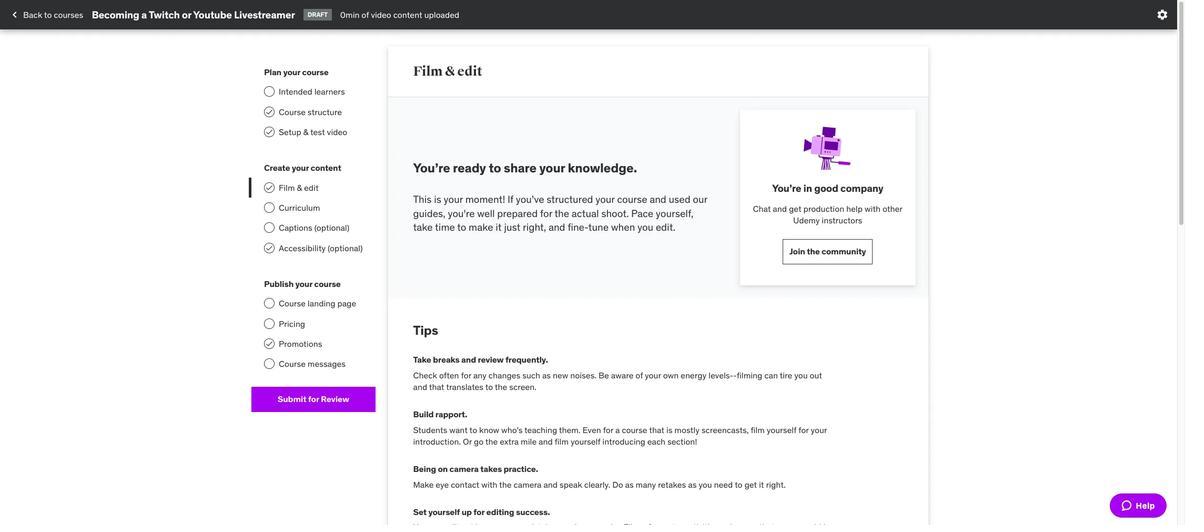 Task type: locate. For each thing, give the bounding box(es) containing it.
0 vertical spatial with
[[865, 204, 881, 214]]

incomplete image left curriculum
[[264, 203, 275, 213]]

0 vertical spatial film
[[413, 63, 443, 79]]

for inside button
[[308, 394, 319, 405]]

&
[[445, 63, 455, 79], [303, 127, 309, 137], [297, 182, 302, 193]]

aware
[[611, 370, 634, 381]]

to down any
[[485, 382, 493, 392]]

is
[[434, 193, 441, 206], [667, 425, 673, 435]]

production
[[804, 204, 845, 214]]

know
[[479, 425, 499, 435]]

2 horizontal spatial you
[[795, 370, 808, 381]]

course up introducing
[[622, 425, 647, 435]]

to inside take breaks and review frequently. check often for any changes such as new noises. be aware of your own energy levels--filming can tire you out and that translates to the screen.
[[485, 382, 493, 392]]

incomplete image inside captions (optional) link
[[264, 223, 275, 233]]

of right aware
[[636, 370, 643, 381]]

1 horizontal spatial &
[[303, 127, 309, 137]]

becoming a twitch or youtube livestreamer
[[92, 8, 295, 21]]

even
[[583, 425, 601, 435]]

you inside this is your moment! if you've structured your course and used our guides, you're well prepared for the actual shoot. pace yourself, take time to make it just right, and fine-tune when you edit.
[[638, 221, 654, 234]]

1 horizontal spatial it
[[759, 480, 764, 490]]

1 vertical spatial film & edit
[[279, 182, 319, 193]]

a up introducing
[[616, 425, 620, 435]]

0 horizontal spatial it
[[496, 221, 502, 234]]

completed element inside course structure link
[[264, 107, 275, 117]]

1 horizontal spatial film
[[751, 425, 765, 435]]

completed image down incomplete image
[[265, 340, 274, 348]]

tune
[[589, 221, 609, 234]]

it inside the being on camera takes practice. make eye contact with the camera and speak clearly. do as many retakes as you need to get it right.
[[759, 480, 764, 490]]

1 vertical spatial is
[[667, 425, 673, 435]]

0 horizontal spatial film & edit
[[279, 182, 319, 193]]

incomplete image inside intended learners link
[[264, 86, 275, 97]]

test
[[310, 127, 325, 137]]

1 completed image from the top
[[265, 128, 274, 136]]

0 horizontal spatial get
[[745, 480, 757, 490]]

completed element left 'accessibility'
[[264, 243, 275, 253]]

1 vertical spatial yourself
[[571, 437, 601, 447]]

that
[[429, 382, 444, 392], [649, 425, 665, 435]]

you left out
[[795, 370, 808, 381]]

1 horizontal spatial that
[[649, 425, 665, 435]]

5 incomplete image from the top
[[264, 359, 275, 370]]

and right chat
[[773, 204, 787, 214]]

to right need
[[735, 480, 743, 490]]

2 completed image from the top
[[265, 183, 274, 192]]

completed element down incomplete image
[[264, 339, 275, 349]]

& for film & edit link on the left of page
[[297, 182, 302, 193]]

film right screencasts,
[[751, 425, 765, 435]]

frequently.
[[506, 355, 548, 365]]

2 completed element from the top
[[264, 127, 275, 137]]

back
[[23, 9, 42, 20]]

film
[[751, 425, 765, 435], [555, 437, 569, 447]]

incomplete image for intended learners
[[264, 86, 275, 97]]

check
[[413, 370, 437, 381]]

you're left in
[[772, 182, 802, 195]]

incomplete image for course messages
[[264, 359, 275, 370]]

0 horizontal spatial with
[[482, 480, 497, 490]]

completed element inside accessibility (optional) "link"
[[264, 243, 275, 253]]

the down the structured
[[555, 207, 569, 220]]

2 vertical spatial course
[[279, 359, 306, 370]]

incomplete image left captions on the top of page
[[264, 223, 275, 233]]

a
[[141, 8, 147, 21], [616, 425, 620, 435]]

0 vertical spatial is
[[434, 193, 441, 206]]

as right "do"
[[625, 480, 634, 490]]

submit for review button
[[252, 387, 375, 412]]

completed image inside film & edit link
[[265, 183, 274, 192]]

& inside the setup & test video link
[[303, 127, 309, 137]]

incomplete image inside course landing page link
[[264, 298, 275, 309]]

completed image down create
[[265, 183, 274, 192]]

0 vertical spatial completed image
[[265, 108, 274, 116]]

publish your course
[[264, 279, 341, 289]]

clearly.
[[584, 480, 611, 490]]

0 vertical spatial get
[[789, 204, 802, 214]]

take breaks and review frequently. check often for any changes such as new noises. be aware of your own energy levels--filming can tire you out and that translates to the screen.
[[413, 355, 822, 392]]

of inside take breaks and review frequently. check often for any changes such as new noises. be aware of your own energy levels--filming can tire you out and that translates to the screen.
[[636, 370, 643, 381]]

well
[[477, 207, 495, 220]]

1 vertical spatial get
[[745, 480, 757, 490]]

2 vertical spatial yourself
[[428, 507, 460, 518]]

each
[[648, 437, 666, 447]]

1 vertical spatial that
[[649, 425, 665, 435]]

ready
[[453, 160, 486, 176]]

breaks
[[433, 355, 460, 365]]

and left fine-
[[549, 221, 565, 234]]

1 vertical spatial completed image
[[265, 183, 274, 192]]

that up each
[[649, 425, 665, 435]]

incomplete image for captions (optional)
[[264, 223, 275, 233]]

3 incomplete image from the top
[[264, 223, 275, 233]]

0 vertical spatial completed image
[[265, 128, 274, 136]]

video right 0min
[[371, 9, 391, 20]]

1 horizontal spatial camera
[[514, 480, 542, 490]]

& inside film & edit link
[[297, 182, 302, 193]]

1 horizontal spatial content
[[393, 9, 422, 20]]

accessibility (optional) link
[[252, 238, 375, 258]]

you down pace
[[638, 221, 654, 234]]

time
[[435, 221, 455, 234]]

1 vertical spatial you're
[[772, 182, 802, 195]]

camera down practice.
[[514, 480, 542, 490]]

0 vertical spatial content
[[393, 9, 422, 20]]

you left need
[[699, 480, 712, 490]]

our
[[693, 193, 708, 206]]

mile
[[521, 437, 537, 447]]

completed image inside the setup & test video link
[[265, 128, 274, 136]]

and inside build rapport. students want to know who's teaching them. even for a course that is mostly screencasts, film yourself for your introduction. or go the extra mile and film yourself introducing each section!
[[539, 437, 553, 447]]

learners
[[314, 86, 345, 97]]

completed element inside film & edit link
[[264, 182, 275, 193]]

completed image
[[265, 128, 274, 136], [265, 244, 274, 252], [265, 340, 274, 348]]

completed element down plan
[[264, 107, 275, 117]]

community
[[822, 246, 866, 257]]

incomplete image inside course messages link
[[264, 359, 275, 370]]

(optional)
[[314, 223, 350, 233], [328, 243, 363, 253]]

incomplete image up incomplete image
[[264, 298, 275, 309]]

completed image
[[265, 108, 274, 116], [265, 183, 274, 192]]

get inside the "chat and get production help with other udemy instructors"
[[789, 204, 802, 214]]

make
[[413, 480, 434, 490]]

2 course from the top
[[279, 298, 306, 309]]

3 completed image from the top
[[265, 340, 274, 348]]

you inside take breaks and review frequently. check often for any changes such as new noises. be aware of your own energy levels--filming can tire you out and that translates to the screen.
[[795, 370, 808, 381]]

course for course messages
[[279, 359, 306, 370]]

incomplete image down plan
[[264, 86, 275, 97]]

of
[[362, 9, 369, 20], [636, 370, 643, 381]]

1 horizontal spatial you're
[[772, 182, 802, 195]]

incomplete image
[[264, 86, 275, 97], [264, 203, 275, 213], [264, 223, 275, 233], [264, 298, 275, 309], [264, 359, 275, 370]]

0min of video content uploaded
[[340, 9, 460, 20]]

1 horizontal spatial edit
[[458, 63, 482, 79]]

0 vertical spatial video
[[371, 9, 391, 20]]

you inside the being on camera takes practice. make eye contact with the camera and speak clearly. do as many retakes as you need to get it right.
[[699, 480, 712, 490]]

be
[[599, 370, 609, 381]]

1 horizontal spatial you
[[699, 480, 712, 490]]

3 course from the top
[[279, 359, 306, 370]]

course
[[279, 107, 306, 117], [279, 298, 306, 309], [279, 359, 306, 370]]

and down teaching
[[539, 437, 553, 447]]

completed image down plan
[[265, 108, 274, 116]]

extra
[[500, 437, 519, 447]]

as right 'retakes'
[[688, 480, 697, 490]]

1 vertical spatial content
[[311, 163, 341, 173]]

course landing page link
[[252, 294, 375, 314]]

0 horizontal spatial that
[[429, 382, 444, 392]]

2 vertical spatial you
[[699, 480, 712, 490]]

0 vertical spatial you
[[638, 221, 654, 234]]

on
[[438, 464, 448, 475]]

right.
[[766, 480, 786, 490]]

0 horizontal spatial video
[[327, 127, 347, 137]]

completed element for course
[[264, 107, 275, 117]]

course up "landing"
[[314, 279, 341, 289]]

0 vertical spatial you're
[[413, 160, 450, 176]]

with down takes
[[482, 480, 497, 490]]

screencasts,
[[702, 425, 749, 435]]

that down check
[[429, 382, 444, 392]]

1 horizontal spatial is
[[667, 425, 673, 435]]

0 vertical spatial film & edit
[[413, 63, 482, 79]]

back to courses
[[23, 9, 83, 20]]

(optional) up accessibility (optional)
[[314, 223, 350, 233]]

0 horizontal spatial is
[[434, 193, 441, 206]]

practice.
[[504, 464, 538, 475]]

it
[[496, 221, 502, 234], [759, 480, 764, 490]]

2 completed image from the top
[[265, 244, 274, 252]]

incomplete image inside curriculum link
[[264, 203, 275, 213]]

0 vertical spatial camera
[[450, 464, 479, 475]]

it left the just at left
[[496, 221, 502, 234]]

0 horizontal spatial as
[[542, 370, 551, 381]]

0 vertical spatial film
[[751, 425, 765, 435]]

intended learners
[[279, 86, 345, 97]]

film & edit
[[413, 63, 482, 79], [279, 182, 319, 193]]

set yourself up for editing success.
[[413, 507, 550, 518]]

as inside take breaks and review frequently. check often for any changes such as new noises. be aware of your own energy levels--filming can tire you out and that translates to the screen.
[[542, 370, 551, 381]]

to right back
[[44, 9, 52, 20]]

structured
[[547, 193, 593, 206]]

2 vertical spatial completed image
[[265, 340, 274, 348]]

0 horizontal spatial &
[[297, 182, 302, 193]]

messages
[[308, 359, 346, 370]]

is inside build rapport. students want to know who's teaching them. even for a course that is mostly screencasts, film yourself for your introduction. or go the extra mile and film yourself introducing each section!
[[667, 425, 673, 435]]

1 vertical spatial with
[[482, 480, 497, 490]]

speak
[[560, 480, 582, 490]]

camera up contact at bottom
[[450, 464, 479, 475]]

get left right. on the right of page
[[745, 480, 757, 490]]

film down them.
[[555, 437, 569, 447]]

completed image inside course structure link
[[265, 108, 274, 116]]

0 horizontal spatial yourself
[[428, 507, 460, 518]]

many
[[636, 480, 656, 490]]

yourself
[[767, 425, 797, 435], [571, 437, 601, 447], [428, 507, 460, 518]]

course up pace
[[617, 193, 647, 206]]

1 horizontal spatial get
[[789, 204, 802, 214]]

to up go
[[470, 425, 477, 435]]

1 completed image from the top
[[265, 108, 274, 116]]

0 vertical spatial a
[[141, 8, 147, 21]]

content up film & edit link on the left of page
[[311, 163, 341, 173]]

1 vertical spatial of
[[636, 370, 643, 381]]

1 vertical spatial edit
[[304, 182, 319, 193]]

0 vertical spatial yourself
[[767, 425, 797, 435]]

to down you're
[[457, 221, 466, 234]]

0 vertical spatial (optional)
[[314, 223, 350, 233]]

1 vertical spatial (optional)
[[328, 243, 363, 253]]

4 completed element from the top
[[264, 243, 275, 253]]

is up section!
[[667, 425, 673, 435]]

2 horizontal spatial as
[[688, 480, 697, 490]]

2 vertical spatial &
[[297, 182, 302, 193]]

get up udemy at the right
[[789, 204, 802, 214]]

1 completed element from the top
[[264, 107, 275, 117]]

0 horizontal spatial a
[[141, 8, 147, 21]]

1 course from the top
[[279, 107, 306, 117]]

a left the twitch
[[141, 8, 147, 21]]

livestreamer
[[234, 8, 295, 21]]

content left uploaded
[[393, 9, 422, 20]]

3 completed element from the top
[[264, 182, 275, 193]]

the down "changes"
[[495, 382, 507, 392]]

1 vertical spatial a
[[616, 425, 620, 435]]

section!
[[668, 437, 697, 447]]

0 vertical spatial course
[[279, 107, 306, 117]]

with inside the "chat and get production help with other udemy instructors"
[[865, 204, 881, 214]]

completed image left 'accessibility'
[[265, 244, 274, 252]]

course up pricing
[[279, 298, 306, 309]]

or
[[463, 437, 472, 447]]

course for course structure
[[279, 107, 306, 117]]

of right 0min
[[362, 9, 369, 20]]

course messages
[[279, 359, 346, 370]]

0 horizontal spatial you're
[[413, 160, 450, 176]]

chat
[[753, 204, 771, 214]]

the down know
[[486, 437, 498, 447]]

you're up this
[[413, 160, 450, 176]]

1 vertical spatial it
[[759, 480, 764, 490]]

yourself,
[[656, 207, 694, 220]]

film
[[413, 63, 443, 79], [279, 182, 295, 193]]

setup & test video link
[[252, 122, 375, 142]]

1 vertical spatial film
[[555, 437, 569, 447]]

0 vertical spatial &
[[445, 63, 455, 79]]

completed image for accessibility
[[265, 244, 274, 252]]

course down promotions
[[279, 359, 306, 370]]

instructors
[[822, 215, 863, 226]]

you
[[638, 221, 654, 234], [795, 370, 808, 381], [699, 480, 712, 490]]

course inside this is your moment! if you've structured your course and used our guides, you're well prepared for the actual shoot. pace yourself, take time to make it just right, and fine-tune when you edit.
[[617, 193, 647, 206]]

draft
[[308, 10, 328, 18]]

1 horizontal spatial yourself
[[571, 437, 601, 447]]

5 completed element from the top
[[264, 339, 275, 349]]

1 vertical spatial course
[[279, 298, 306, 309]]

with
[[865, 204, 881, 214], [482, 480, 497, 490]]

with right help
[[865, 204, 881, 214]]

1 vertical spatial &
[[303, 127, 309, 137]]

1 incomplete image from the top
[[264, 86, 275, 97]]

4 incomplete image from the top
[[264, 298, 275, 309]]

1 vertical spatial completed image
[[265, 244, 274, 252]]

1 horizontal spatial video
[[371, 9, 391, 20]]

as left the new
[[542, 370, 551, 381]]

course up intended learners link
[[302, 67, 329, 77]]

video
[[371, 9, 391, 20], [327, 127, 347, 137]]

youtube
[[193, 8, 232, 21]]

landing
[[308, 298, 335, 309]]

0 horizontal spatial of
[[362, 9, 369, 20]]

this is your moment! if you've structured your course and used our guides, you're well prepared for the actual shoot. pace yourself, take time to make it just right, and fine-tune when you edit.
[[413, 193, 708, 234]]

to left share
[[489, 160, 501, 176]]

the down takes
[[499, 480, 512, 490]]

completed element left the setup
[[264, 127, 275, 137]]

is right this
[[434, 193, 441, 206]]

review
[[478, 355, 504, 365]]

1 horizontal spatial with
[[865, 204, 881, 214]]

course messages link
[[252, 354, 375, 375]]

1 vertical spatial video
[[327, 127, 347, 137]]

1 vertical spatial film
[[279, 182, 295, 193]]

0 horizontal spatial edit
[[304, 182, 319, 193]]

content
[[393, 9, 422, 20], [311, 163, 341, 173]]

good
[[814, 182, 839, 195]]

actual
[[572, 207, 599, 220]]

0 horizontal spatial you
[[638, 221, 654, 234]]

incomplete image down incomplete image
[[264, 359, 275, 370]]

translates
[[446, 382, 484, 392]]

in
[[804, 182, 812, 195]]

and left speak in the left bottom of the page
[[544, 480, 558, 490]]

this
[[413, 193, 432, 206]]

0min
[[340, 9, 360, 20]]

promotions link
[[252, 334, 375, 354]]

completed element inside the setup & test video link
[[264, 127, 275, 137]]

course up the setup
[[279, 107, 306, 117]]

can
[[765, 370, 778, 381]]

get inside the being on camera takes practice. make eye contact with the camera and speak clearly. do as many retakes as you need to get it right.
[[745, 480, 757, 490]]

0 vertical spatial that
[[429, 382, 444, 392]]

0 horizontal spatial content
[[311, 163, 341, 173]]

1 vertical spatial you
[[795, 370, 808, 381]]

video right "test"
[[327, 127, 347, 137]]

0 vertical spatial it
[[496, 221, 502, 234]]

prepared
[[497, 207, 538, 220]]

you're
[[413, 160, 450, 176], [772, 182, 802, 195]]

it left right. on the right of page
[[759, 480, 764, 490]]

completed image inside accessibility (optional) "link"
[[265, 244, 274, 252]]

that inside take breaks and review frequently. check often for any changes such as new noises. be aware of your own energy levels--filming can tire you out and that translates to the screen.
[[429, 382, 444, 392]]

completed image left the setup
[[265, 128, 274, 136]]

2 incomplete image from the top
[[264, 203, 275, 213]]

(optional) inside "link"
[[328, 243, 363, 253]]

completed element
[[264, 107, 275, 117], [264, 127, 275, 137], [264, 182, 275, 193], [264, 243, 275, 253], [264, 339, 275, 349]]

1 horizontal spatial a
[[616, 425, 620, 435]]

0 vertical spatial of
[[362, 9, 369, 20]]

1 horizontal spatial of
[[636, 370, 643, 381]]

that inside build rapport. students want to know who's teaching them. even for a course that is mostly screencasts, film yourself for your introduction. or go the extra mile and film yourself introducing each section!
[[649, 425, 665, 435]]

(optional) down 'captions (optional)'
[[328, 243, 363, 253]]

completed element down create
[[264, 182, 275, 193]]



Task type: describe. For each thing, give the bounding box(es) containing it.
take
[[413, 355, 431, 365]]

used
[[669, 193, 691, 206]]

completed element for film
[[264, 182, 275, 193]]

2 horizontal spatial yourself
[[767, 425, 797, 435]]

(optional) for captions (optional)
[[314, 223, 350, 233]]

with inside the being on camera takes practice. make eye contact with the camera and speak clearly. do as many retakes as you need to get it right.
[[482, 480, 497, 490]]

set
[[413, 507, 427, 518]]

you're for you're in good company
[[772, 182, 802, 195]]

the inside the being on camera takes practice. make eye contact with the camera and speak clearly. do as many retakes as you need to get it right.
[[499, 480, 512, 490]]

editing
[[486, 507, 514, 518]]

pricing link
[[252, 314, 375, 334]]

take
[[413, 221, 433, 234]]

course settings image
[[1156, 8, 1169, 21]]

udemy
[[793, 215, 820, 226]]

(optional) for accessibility (optional)
[[328, 243, 363, 253]]

film & edit link
[[252, 178, 375, 198]]

captions (optional) link
[[252, 218, 375, 238]]

plan your course
[[264, 67, 329, 77]]

changes
[[489, 370, 521, 381]]

incomplete image
[[264, 319, 275, 329]]

captions
[[279, 223, 312, 233]]

guides,
[[413, 207, 446, 220]]

courses
[[54, 9, 83, 20]]

intended learners link
[[252, 82, 375, 102]]

if
[[508, 193, 514, 206]]

help
[[847, 204, 863, 214]]

completed image for film & edit
[[265, 183, 274, 192]]

tips
[[413, 322, 438, 339]]

pricing
[[279, 319, 305, 329]]

twitch
[[149, 8, 180, 21]]

becoming
[[92, 8, 139, 21]]

course landing page
[[279, 298, 356, 309]]

0 horizontal spatial film
[[279, 182, 295, 193]]

incomplete image for course landing page
[[264, 298, 275, 309]]

join the community
[[790, 246, 866, 257]]

tire
[[780, 370, 793, 381]]

any
[[473, 370, 487, 381]]

new
[[553, 370, 568, 381]]

join
[[790, 246, 805, 257]]

when
[[611, 221, 635, 234]]

knowledge.
[[568, 160, 637, 176]]

you're ready to share your knowledge.
[[413, 160, 637, 176]]

or
[[182, 8, 191, 21]]

completed image for setup
[[265, 128, 274, 136]]

build rapport. students want to know who's teaching them. even for a course that is mostly screencasts, film yourself for your introduction. or go the extra mile and film yourself introducing each section!
[[413, 410, 827, 447]]

captions (optional)
[[279, 223, 350, 233]]

incomplete image for curriculum
[[264, 203, 275, 213]]

structure
[[308, 107, 342, 117]]

publish
[[264, 279, 294, 289]]

course structure
[[279, 107, 342, 117]]

energy
[[681, 370, 707, 381]]

0 horizontal spatial film
[[555, 437, 569, 447]]

your inside take breaks and review frequently. check often for any changes such as new noises. be aware of your own energy levels--filming can tire you out and that translates to the screen.
[[645, 370, 661, 381]]

-
[[734, 370, 737, 381]]

promotions
[[279, 339, 322, 349]]

0 vertical spatial edit
[[458, 63, 482, 79]]

to inside build rapport. students want to know who's teaching them. even for a course that is mostly screencasts, film yourself for your introduction. or go the extra mile and film yourself introducing each section!
[[470, 425, 477, 435]]

up
[[462, 507, 472, 518]]

want
[[450, 425, 468, 435]]

the inside this is your moment! if you've structured your course and used our guides, you're well prepared for the actual shoot. pace yourself, take time to make it just right, and fine-tune when you edit.
[[555, 207, 569, 220]]

completed element for setup
[[264, 127, 275, 137]]

accessibility
[[279, 243, 326, 253]]

rapport.
[[436, 410, 467, 420]]

and up any
[[461, 355, 476, 365]]

your inside build rapport. students want to know who's teaching them. even for a course that is mostly screencasts, film yourself for your introduction. or go the extra mile and film yourself introducing each section!
[[811, 425, 827, 435]]

create your content
[[264, 163, 341, 173]]

mostly
[[675, 425, 700, 435]]

edit inside film & edit link
[[304, 182, 319, 193]]

a inside build rapport. students want to know who's teaching them. even for a course that is mostly screencasts, film yourself for your introduction. or go the extra mile and film yourself introducing each section!
[[616, 425, 620, 435]]

& for the setup & test video link
[[303, 127, 309, 137]]

plan
[[264, 67, 282, 77]]

submit for review
[[278, 394, 349, 405]]

submit
[[278, 394, 306, 405]]

need
[[714, 480, 733, 490]]

0 horizontal spatial camera
[[450, 464, 479, 475]]

moment!
[[465, 193, 505, 206]]

go
[[474, 437, 484, 447]]

course for course landing page
[[279, 298, 306, 309]]

the inside build rapport. students want to know who's teaching them. even for a course that is mostly screencasts, film yourself for your introduction. or go the extra mile and film yourself introducing each section!
[[486, 437, 498, 447]]

and up pace
[[650, 193, 667, 206]]

eye
[[436, 480, 449, 490]]

1 horizontal spatial film
[[413, 63, 443, 79]]

other
[[883, 204, 903, 214]]

you're for you're ready to share your knowledge.
[[413, 160, 450, 176]]

levels-
[[709, 370, 734, 381]]

noises.
[[570, 370, 597, 381]]

company
[[841, 182, 884, 195]]

course inside build rapport. students want to know who's teaching them. even for a course that is mostly screencasts, film yourself for your introduction. or go the extra mile and film yourself introducing each section!
[[622, 425, 647, 435]]

setup & test video
[[279, 127, 347, 137]]

filming
[[737, 370, 763, 381]]

and inside the being on camera takes practice. make eye contact with the camera and speak clearly. do as many retakes as you need to get it right.
[[544, 480, 558, 490]]

medium image
[[8, 8, 21, 21]]

curriculum link
[[252, 198, 375, 218]]

often
[[439, 370, 459, 381]]

curriculum
[[279, 203, 320, 213]]

right,
[[523, 221, 546, 234]]

completed image for course structure
[[265, 108, 274, 116]]

to inside the being on camera takes practice. make eye contact with the camera and speak clearly. do as many retakes as you need to get it right.
[[735, 480, 743, 490]]

the right join
[[807, 246, 820, 257]]

do
[[613, 480, 623, 490]]

for inside this is your moment! if you've structured your course and used our guides, you're well prepared for the actual shoot. pace yourself, take time to make it just right, and fine-tune when you edit.
[[540, 207, 552, 220]]

for inside take breaks and review frequently. check often for any changes such as new noises. be aware of your own energy levels--filming can tire you out and that translates to the screen.
[[461, 370, 471, 381]]

success.
[[516, 507, 550, 518]]

out
[[810, 370, 822, 381]]

page
[[337, 298, 356, 309]]

to inside this is your moment! if you've structured your course and used our guides, you're well prepared for the actual shoot. pace yourself, take time to make it just right, and fine-tune when you edit.
[[457, 221, 466, 234]]

and down check
[[413, 382, 427, 392]]

completed element inside promotions link
[[264, 339, 275, 349]]

them.
[[559, 425, 581, 435]]

1 vertical spatial camera
[[514, 480, 542, 490]]

film & edit inside film & edit link
[[279, 182, 319, 193]]

1 horizontal spatial film & edit
[[413, 63, 482, 79]]

such
[[523, 370, 540, 381]]

own
[[663, 370, 679, 381]]

and inside the "chat and get production help with other udemy instructors"
[[773, 204, 787, 214]]

1 horizontal spatial as
[[625, 480, 634, 490]]

is inside this is your moment! if you've structured your course and used our guides, you're well prepared for the actual shoot. pace yourself, take time to make it just right, and fine-tune when you edit.
[[434, 193, 441, 206]]

it inside this is your moment! if you've structured your course and used our guides, you're well prepared for the actual shoot. pace yourself, take time to make it just right, and fine-tune when you edit.
[[496, 221, 502, 234]]

pace
[[631, 207, 654, 220]]

the inside take breaks and review frequently. check often for any changes such as new noises. be aware of your own energy levels--filming can tire you out and that translates to the screen.
[[495, 382, 507, 392]]

completed image inside promotions link
[[265, 340, 274, 348]]

fine-
[[568, 221, 589, 234]]

being on camera takes practice. make eye contact with the camera and speak clearly. do as many retakes as you need to get it right.
[[413, 464, 786, 490]]

completed element for accessibility
[[264, 243, 275, 253]]

being
[[413, 464, 436, 475]]

2 horizontal spatial &
[[445, 63, 455, 79]]



Task type: vqa. For each thing, say whether or not it's contained in the screenshot.
(57)
no



